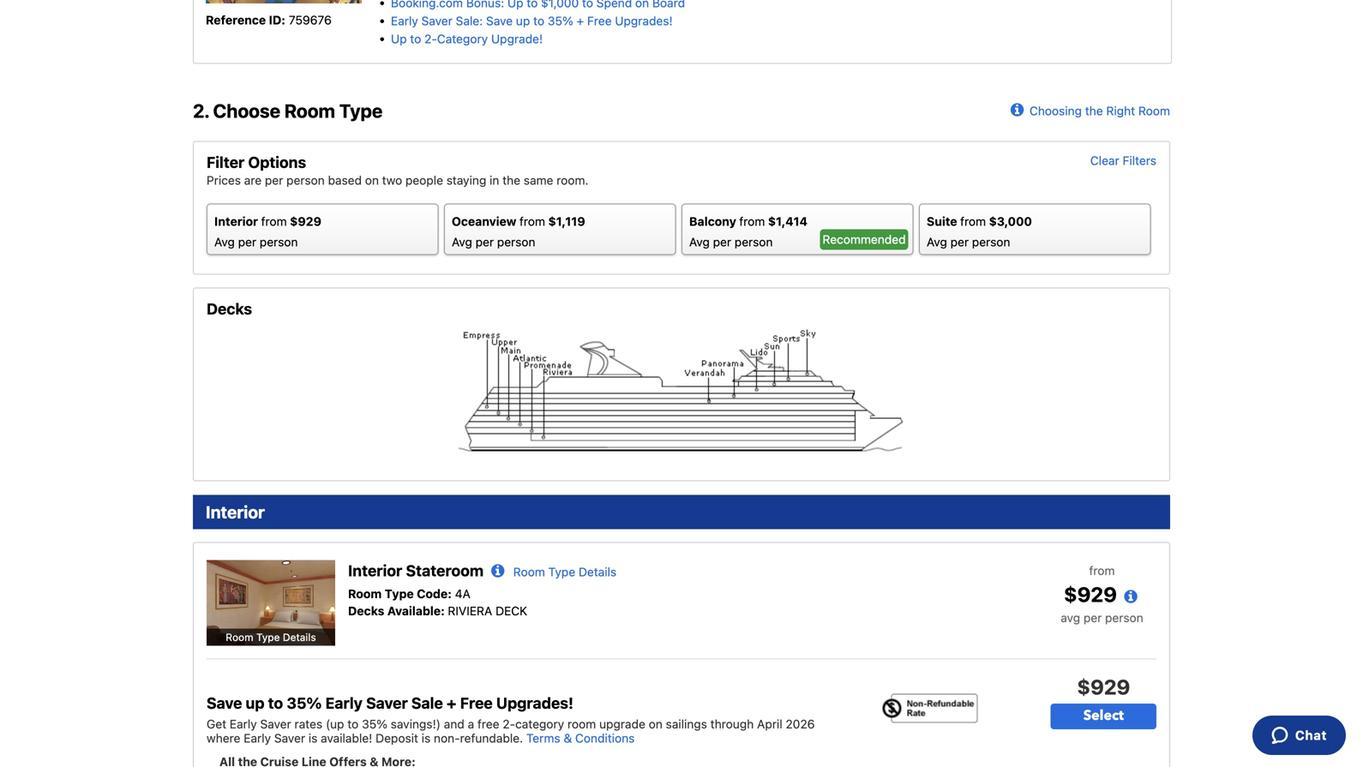 Task type: vqa. For each thing, say whether or not it's contained in the screenshot.
Per
yes



Task type: describe. For each thing, give the bounding box(es) containing it.
balcony from $1,414 avg per person
[[689, 214, 808, 249]]

on inside get early saver rates (up to 35% savings!) and a free 2-category room upgrade on sailings through april 2026 where early saver is available! deposit is non-refundable.
[[649, 717, 663, 731]]

free for sale
[[460, 694, 493, 713]]

free for 35%
[[587, 14, 612, 28]]

avg for suite from $3,000 avg per person
[[927, 235, 947, 249]]

carnival miracle image
[[206, 0, 362, 3]]

avg for oceanview from $1,119 avg per person
[[452, 235, 472, 249]]

avg for balcony from $1,414 avg per person
[[689, 235, 710, 249]]

35% for up
[[548, 14, 573, 28]]

interior for interior stateroom
[[348, 562, 402, 580]]

two
[[382, 173, 402, 187]]

get early saver rates (up to 35% savings!) and a free 2-category room upgrade on sailings through april 2026 where early saver is available! deposit is non-refundable.
[[207, 717, 815, 746]]

saver inside early saver sale: save up to 35% + free upgrades! up to 2-category upgrade!
[[421, 14, 453, 28]]

sale:
[[456, 14, 483, 28]]

room right info circle icon
[[513, 565, 545, 579]]

up to 2-category upgrade! link
[[391, 32, 543, 46]]

sailings
[[666, 717, 707, 731]]

type for room type details
[[548, 565, 575, 579]]

up inside early saver sale: save up to 35% + free upgrades! up to 2-category upgrade!
[[516, 14, 530, 28]]

saver up savings!) at the left bottom
[[366, 694, 408, 713]]

deposit
[[376, 731, 418, 746]]

through
[[710, 717, 754, 731]]

filter         options
[[207, 153, 306, 171]]

a
[[468, 717, 474, 731]]

person for $3,000
[[972, 235, 1010, 249]]

person for prices
[[286, 173, 325, 187]]

prices
[[207, 173, 241, 187]]

2.
[[193, 100, 209, 122]]

interior for interior from $929 avg per person
[[214, 214, 258, 228]]

type for room type code: 4a decks available: riviera deck
[[385, 587, 414, 601]]

2. choose room type
[[193, 100, 383, 122]]

on inside clear             filters prices are per person based on                  two                                                          people                               staying in the         same          room.
[[365, 173, 379, 187]]

room inside room type code: 4a decks available: riviera deck
[[348, 587, 382, 601]]

759676
[[289, 13, 332, 27]]

room.
[[557, 173, 589, 187]]

stateroom
[[406, 562, 484, 580]]

category
[[437, 32, 488, 46]]

non-refundable rate image
[[882, 694, 978, 723]]

room type details link
[[491, 563, 617, 581]]

same
[[524, 173, 553, 187]]

clear             filters link
[[1090, 153, 1156, 168]]

info circle image
[[491, 563, 510, 581]]

balcony
[[689, 214, 736, 228]]

per for oceanview from $1,119 avg per person
[[476, 235, 494, 249]]

$1,414
[[768, 214, 808, 228]]

clear
[[1090, 153, 1119, 168]]

get
[[207, 717, 226, 731]]

reference id: 759676
[[206, 13, 332, 27]]

35% for (up
[[362, 717, 387, 731]]

suite
[[927, 214, 957, 228]]

id:
[[269, 13, 285, 27]]

+ for sale
[[447, 694, 457, 713]]

available:
[[387, 604, 445, 618]]

room up options
[[284, 100, 335, 122]]

save inside early saver sale: save up to 35% + free upgrades! up to 2-category upgrade!
[[486, 14, 513, 28]]

(up
[[326, 717, 344, 731]]

in
[[490, 173, 499, 187]]

1 is from the left
[[309, 731, 317, 746]]

interior from $929 avg per person
[[214, 214, 321, 249]]

terms & conditions link
[[526, 731, 635, 746]]

$929 for $929
[[1064, 583, 1121, 607]]

recommended
[[823, 232, 906, 246]]

from up avg per person
[[1089, 564, 1115, 578]]

2 is from the left
[[422, 731, 431, 746]]

oceanview from $1,119 avg per person
[[452, 214, 585, 249]]

2026
[[786, 717, 815, 731]]

+ for 35%
[[577, 14, 584, 28]]

choosing the right room link
[[1011, 99, 1170, 118]]

upgrade
[[599, 717, 645, 731]]

early inside early saver sale: save up to 35% + free upgrades! up to 2-category upgrade!
[[391, 14, 418, 28]]

right
[[1106, 104, 1135, 118]]

terms
[[526, 731, 560, 746]]

refundable.
[[460, 731, 523, 746]]

early right the where
[[244, 731, 271, 746]]

upgrades! for save up to 35% early saver sale + free upgrades!
[[496, 694, 573, 713]]

$3,000
[[989, 214, 1032, 228]]

choose
[[213, 100, 280, 122]]

reference
[[206, 13, 266, 27]]

based
[[328, 173, 362, 187]]



Task type: locate. For each thing, give the bounding box(es) containing it.
per down balcony
[[713, 235, 731, 249]]

up
[[391, 32, 407, 46]]

save up upgrade!
[[486, 14, 513, 28]]

save
[[486, 14, 513, 28], [207, 694, 242, 713]]

1 vertical spatial $929
[[1064, 583, 1121, 607]]

saver down rates
[[274, 731, 305, 746]]

0 horizontal spatial decks
[[207, 300, 252, 318]]

2- inside early saver sale: save up to 35% + free upgrades! up to 2-category upgrade!
[[424, 32, 437, 46]]

to
[[533, 14, 544, 28], [410, 32, 421, 46], [268, 694, 283, 713], [347, 717, 359, 731]]

per for interior from $929 avg per person
[[238, 235, 256, 249]]

$929 down options
[[290, 214, 321, 228]]

from left the $1,119
[[519, 214, 545, 228]]

room type details
[[510, 565, 617, 579]]

savings!)
[[391, 717, 441, 731]]

0 vertical spatial decks
[[207, 300, 252, 318]]

select
[[1083, 706, 1124, 725]]

interior
[[214, 214, 258, 228], [206, 502, 265, 522], [348, 562, 402, 580]]

oceanview
[[452, 214, 516, 228]]

per right avg
[[1084, 611, 1102, 625]]

from inside suite from $3,000 avg per person
[[960, 214, 986, 228]]

1 horizontal spatial 35%
[[362, 717, 387, 731]]

avg inside interior from $929 avg per person
[[214, 235, 235, 249]]

interior for interior
[[206, 502, 265, 522]]

per down options
[[265, 173, 283, 187]]

$1,119
[[548, 214, 585, 228]]

person for $929
[[260, 235, 298, 249]]

2 vertical spatial type
[[385, 587, 414, 601]]

suite from $3,000 avg per person
[[927, 214, 1032, 249]]

avg down suite
[[927, 235, 947, 249]]

on left sailings
[[649, 717, 663, 731]]

0 horizontal spatial on
[[365, 173, 379, 187]]

per for clear             filters prices are per person based on                  two                                                          people                               staying in the         same          room.
[[265, 173, 283, 187]]

per inside "oceanview from $1,119 avg per person"
[[476, 235, 494, 249]]

per inside clear             filters prices are per person based on                  two                                                          people                               staying in the         same          room.
[[265, 173, 283, 187]]

saver
[[421, 14, 453, 28], [366, 694, 408, 713], [260, 717, 291, 731], [274, 731, 305, 746]]

35% inside early saver sale: save up to 35% + free upgrades! up to 2-category upgrade!
[[548, 14, 573, 28]]

info circle image
[[1011, 99, 1030, 116]]

from for suite
[[960, 214, 986, 228]]

2- inside get early saver rates (up to 35% savings!) and a free 2-category room upgrade on sailings through april 2026 where early saver is available! deposit is non-refundable.
[[503, 717, 515, 731]]

riviera
[[448, 604, 492, 618]]

person inside balcony from $1,414 avg per person
[[735, 235, 773, 249]]

2- right free
[[503, 717, 515, 731]]

early up (up at the left bottom
[[325, 694, 363, 713]]

$929 select
[[1077, 675, 1130, 725]]

1 horizontal spatial save
[[486, 14, 513, 28]]

0 vertical spatial up
[[516, 14, 530, 28]]

from inside balcony from $1,414 avg per person
[[739, 214, 765, 228]]

per
[[265, 173, 283, 187], [238, 235, 256, 249], [476, 235, 494, 249], [713, 235, 731, 249], [950, 235, 969, 249], [1084, 611, 1102, 625]]

1 vertical spatial decks
[[348, 604, 384, 618]]

0 vertical spatial 2-
[[424, 32, 437, 46]]

+ inside early saver sale: save up to 35% + free upgrades! up to 2-category upgrade!
[[577, 14, 584, 28]]

1 horizontal spatial up
[[516, 14, 530, 28]]

2 horizontal spatial type
[[548, 565, 575, 579]]

early up the where
[[230, 717, 257, 731]]

free
[[587, 14, 612, 28], [460, 694, 493, 713]]

terms & conditions
[[526, 731, 635, 746]]

choosing
[[1030, 104, 1082, 118]]

free inside early saver sale: save up to 35% + free upgrades! up to 2-category upgrade!
[[587, 14, 612, 28]]

is down savings!) at the left bottom
[[422, 731, 431, 746]]

from left $1,414
[[739, 214, 765, 228]]

1 horizontal spatial the
[[1085, 104, 1103, 118]]

save up to 35% early saver sale + free upgrades!
[[207, 694, 573, 713]]

are
[[244, 173, 262, 187]]

+
[[577, 14, 584, 28], [447, 694, 457, 713]]

4a
[[455, 587, 471, 601]]

1 vertical spatial up
[[246, 694, 264, 713]]

0 vertical spatial the
[[1085, 104, 1103, 118]]

avg
[[1061, 611, 1080, 625]]

0 vertical spatial $929
[[290, 214, 321, 228]]

1 avg from the left
[[214, 235, 235, 249]]

1 vertical spatial upgrades!
[[496, 694, 573, 713]]

up
[[516, 14, 530, 28], [246, 694, 264, 713]]

4 avg from the left
[[927, 235, 947, 249]]

per inside interior from $929 avg per person
[[238, 235, 256, 249]]

0 horizontal spatial 2-
[[424, 32, 437, 46]]

1 vertical spatial on
[[649, 717, 663, 731]]

2 vertical spatial interior
[[348, 562, 402, 580]]

0 vertical spatial +
[[577, 14, 584, 28]]

1 horizontal spatial decks
[[348, 604, 384, 618]]

0 horizontal spatial upgrades!
[[496, 694, 573, 713]]

avg down "oceanview"
[[452, 235, 472, 249]]

clear             filters prices are per person based on                  two                                                          people                               staying in the         same          room.
[[207, 153, 1156, 187]]

per down "oceanview"
[[476, 235, 494, 249]]

from down are
[[261, 214, 287, 228]]

on
[[365, 173, 379, 187], [649, 717, 663, 731]]

on left 'two'
[[365, 173, 379, 187]]

room type code: 4a decks available: riviera deck
[[348, 587, 527, 618]]

1 vertical spatial type
[[548, 565, 575, 579]]

avg inside balcony from $1,414 avg per person
[[689, 235, 710, 249]]

1 horizontal spatial +
[[577, 14, 584, 28]]

&
[[564, 731, 572, 746]]

1 horizontal spatial on
[[649, 717, 663, 731]]

person inside interior from $929 avg per person
[[260, 235, 298, 249]]

interior inside interior from $929 avg per person
[[214, 214, 258, 228]]

category
[[515, 717, 564, 731]]

from for balcony
[[739, 214, 765, 228]]

save up 'get'
[[207, 694, 242, 713]]

early up up
[[391, 14, 418, 28]]

from for oceanview
[[519, 214, 545, 228]]

person inside "oceanview from $1,119 avg per person"
[[497, 235, 535, 249]]

$929 for $929 select
[[1077, 675, 1130, 699]]

decks inside room type code: 4a decks available: riviera deck
[[348, 604, 384, 618]]

0 vertical spatial on
[[365, 173, 379, 187]]

room down interior stateroom
[[348, 587, 382, 601]]

is down rates
[[309, 731, 317, 746]]

3 avg from the left
[[689, 235, 710, 249]]

from for interior
[[261, 214, 287, 228]]

0 vertical spatial save
[[486, 14, 513, 28]]

1 vertical spatial 35%
[[287, 694, 322, 713]]

$929 up avg per person
[[1064, 583, 1121, 607]]

2 vertical spatial 35%
[[362, 717, 387, 731]]

1 vertical spatial the
[[503, 173, 520, 187]]

decks
[[207, 300, 252, 318], [348, 604, 384, 618]]

code:
[[417, 587, 452, 601]]

conditions
[[575, 731, 635, 746]]

0 vertical spatial type
[[339, 100, 383, 122]]

saver left rates
[[260, 717, 291, 731]]

the
[[1085, 104, 1103, 118], [503, 173, 520, 187]]

the right in
[[503, 173, 520, 187]]

type up available: at the left of the page
[[385, 587, 414, 601]]

type up based at the top of the page
[[339, 100, 383, 122]]

0 horizontal spatial up
[[246, 694, 264, 713]]

per inside suite from $3,000 avg per person
[[950, 235, 969, 249]]

people
[[405, 173, 443, 187]]

the inside clear             filters prices are per person based on                  two                                                          people                               staying in the         same          room.
[[503, 173, 520, 187]]

non-
[[434, 731, 460, 746]]

2 vertical spatial $929
[[1077, 675, 1130, 699]]

avg for interior from $929 avg per person
[[214, 235, 235, 249]]

1 vertical spatial save
[[207, 694, 242, 713]]

person
[[286, 173, 325, 187], [260, 235, 298, 249], [497, 235, 535, 249], [735, 235, 773, 249], [972, 235, 1010, 249], [1105, 611, 1143, 625]]

upgrade!
[[491, 32, 543, 46]]

room right right
[[1138, 104, 1170, 118]]

avg
[[214, 235, 235, 249], [452, 235, 472, 249], [689, 235, 710, 249], [927, 235, 947, 249]]

person for $1,414
[[735, 235, 773, 249]]

1 vertical spatial free
[[460, 694, 493, 713]]

2-
[[424, 32, 437, 46], [503, 717, 515, 731]]

avg inside "oceanview from $1,119 avg per person"
[[452, 235, 472, 249]]

person down $3,000
[[972, 235, 1010, 249]]

0 vertical spatial free
[[587, 14, 612, 28]]

0 vertical spatial interior
[[214, 214, 258, 228]]

the left right
[[1085, 104, 1103, 118]]

person inside clear             filters prices are per person based on                  two                                                          people                               staying in the         same          room.
[[286, 173, 325, 187]]

1 horizontal spatial type
[[385, 587, 414, 601]]

$929 up select
[[1077, 675, 1130, 699]]

staying
[[446, 173, 486, 187]]

free
[[477, 717, 499, 731]]

to inside get early saver rates (up to 35% savings!) and a free 2-category room upgrade on sailings through april 2026 where early saver is available! deposit is non-refundable.
[[347, 717, 359, 731]]

2- right up
[[424, 32, 437, 46]]

0 horizontal spatial the
[[503, 173, 520, 187]]

0 horizontal spatial is
[[309, 731, 317, 746]]

person inside suite from $3,000 avg per person
[[972, 235, 1010, 249]]

upgrades! inside early saver sale: save up to 35% + free upgrades! up to 2-category upgrade!
[[615, 14, 673, 28]]

interior stateroom image
[[207, 560, 335, 646]]

sale
[[411, 694, 443, 713]]

person down the average price per person icon
[[1105, 611, 1143, 625]]

details
[[579, 565, 617, 579]]

select button
[[1051, 704, 1156, 729]]

available!
[[321, 731, 372, 746]]

0 horizontal spatial 35%
[[287, 694, 322, 713]]

type left details
[[548, 565, 575, 579]]

person for $1,119
[[497, 235, 535, 249]]

from
[[261, 214, 287, 228], [519, 214, 545, 228], [739, 214, 765, 228], [960, 214, 986, 228], [1089, 564, 1115, 578]]

deck
[[496, 604, 527, 618]]

avg down balcony
[[689, 235, 710, 249]]

interior stateroom
[[348, 562, 484, 580]]

$929
[[290, 214, 321, 228], [1064, 583, 1121, 607], [1077, 675, 1130, 699]]

and
[[444, 717, 464, 731]]

avg inside suite from $3,000 avg per person
[[927, 235, 947, 249]]

early saver sale: save up to 35% + free upgrades! link
[[391, 14, 673, 28]]

person down options
[[286, 173, 325, 187]]

0 horizontal spatial type
[[339, 100, 383, 122]]

options
[[248, 153, 306, 171]]

rates
[[294, 717, 322, 731]]

from inside interior from $929 avg per person
[[261, 214, 287, 228]]

saver up category
[[421, 14, 453, 28]]

from inside "oceanview from $1,119 avg per person"
[[519, 214, 545, 228]]

2 avg from the left
[[452, 235, 472, 249]]

april
[[757, 717, 782, 731]]

filter
[[207, 153, 245, 171]]

filters
[[1123, 153, 1156, 168]]

where
[[207, 731, 240, 746]]

1 horizontal spatial 2-
[[503, 717, 515, 731]]

type inside room type code: 4a decks available: riviera deck
[[385, 587, 414, 601]]

0 horizontal spatial +
[[447, 694, 457, 713]]

per for suite from $3,000 avg per person
[[950, 235, 969, 249]]

per down suite
[[950, 235, 969, 249]]

1 horizontal spatial upgrades!
[[615, 14, 673, 28]]

from right suite
[[960, 214, 986, 228]]

per down are
[[238, 235, 256, 249]]

1 vertical spatial +
[[447, 694, 457, 713]]

1 horizontal spatial free
[[587, 14, 612, 28]]

person down "oceanview"
[[497, 235, 535, 249]]

per for balcony from $1,414 avg per person
[[713, 235, 731, 249]]

early
[[391, 14, 418, 28], [325, 694, 363, 713], [230, 717, 257, 731], [244, 731, 271, 746]]

0 horizontal spatial save
[[207, 694, 242, 713]]

avg per person
[[1061, 611, 1143, 625]]

person down are
[[260, 235, 298, 249]]

average price per person image
[[1121, 589, 1140, 606]]

0 vertical spatial upgrades!
[[615, 14, 673, 28]]

choosing the right room
[[1030, 104, 1170, 118]]

1 vertical spatial 2-
[[503, 717, 515, 731]]

person down $1,414
[[735, 235, 773, 249]]

$929 inside interior from $929 avg per person
[[290, 214, 321, 228]]

0 vertical spatial 35%
[[548, 14, 573, 28]]

early saver sale: save up to 35% + free upgrades! up to 2-category upgrade!
[[391, 14, 673, 46]]

per inside balcony from $1,414 avg per person
[[713, 235, 731, 249]]

1 vertical spatial interior
[[206, 502, 265, 522]]

upgrades! for early saver sale: save up to 35% + free upgrades! up to 2-category upgrade!
[[615, 14, 673, 28]]

1 horizontal spatial is
[[422, 731, 431, 746]]

avg down prices
[[214, 235, 235, 249]]

room
[[568, 717, 596, 731]]

35% inside get early saver rates (up to 35% savings!) and a free 2-category room upgrade on sailings through april 2026 where early saver is available! deposit is non-refundable.
[[362, 717, 387, 731]]

0 horizontal spatial free
[[460, 694, 493, 713]]

2 horizontal spatial 35%
[[548, 14, 573, 28]]



